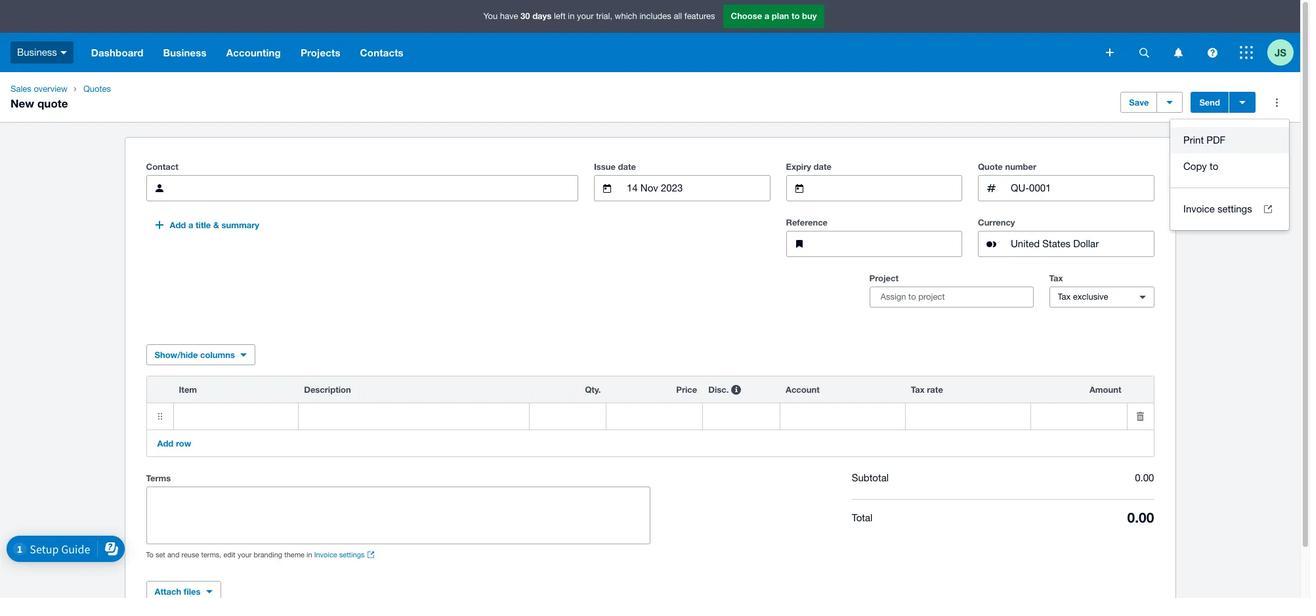 Task type: describe. For each thing, give the bounding box(es) containing it.
dashboard link
[[81, 33, 153, 72]]

navigation containing dashboard
[[81, 33, 1097, 72]]

save
[[1129, 97, 1149, 108]]

exclusive
[[1073, 292, 1109, 302]]

to
[[146, 552, 154, 559]]

pdf
[[1207, 135, 1226, 146]]

sales overview link
[[5, 83, 73, 96]]

which
[[615, 11, 637, 21]]

choose a plan to buy
[[731, 11, 817, 21]]

to inside banner
[[792, 11, 800, 21]]

print pdf button
[[1171, 127, 1289, 154]]

banner containing js
[[0, 0, 1301, 72]]

left
[[554, 11, 566, 21]]

&
[[213, 220, 219, 230]]

Qty. field
[[530, 404, 606, 430]]

currency
[[978, 217, 1015, 228]]

quote
[[37, 97, 68, 110]]

row
[[176, 439, 191, 449]]

1 vertical spatial in
[[307, 552, 312, 559]]

add for add a title & summary
[[170, 220, 186, 230]]

projects
[[301, 47, 340, 58]]

0 horizontal spatial business
[[17, 46, 57, 58]]

reuse
[[182, 552, 199, 559]]

have
[[500, 11, 518, 21]]

1 vertical spatial invoice settings link
[[314, 550, 375, 561]]

Currency field
[[1010, 232, 1154, 257]]

you
[[484, 11, 498, 21]]

your for days
[[577, 11, 594, 21]]

terms,
[[201, 552, 222, 559]]

1 horizontal spatial business
[[163, 47, 207, 58]]

tax exclusive
[[1058, 292, 1109, 302]]

show/hide columns button
[[146, 345, 255, 366]]

price
[[676, 385, 697, 395]]

tax for tax rate
[[911, 385, 925, 395]]

edit
[[224, 552, 236, 559]]

files
[[184, 587, 201, 597]]

quotes link
[[78, 83, 116, 96]]

account
[[786, 385, 820, 395]]

tax for tax exclusive
[[1058, 292, 1071, 302]]

expiry
[[786, 162, 812, 172]]

remove row image
[[1128, 404, 1154, 430]]

group containing print pdf
[[1171, 119, 1289, 230]]

1 vertical spatial settings
[[339, 552, 365, 559]]

add row
[[157, 439, 191, 449]]

settings inside group
[[1218, 204, 1253, 215]]

sales overview
[[11, 84, 68, 94]]

summary
[[222, 220, 259, 230]]

accounting button
[[217, 33, 291, 72]]

drag handle image
[[147, 404, 173, 430]]

tax for tax
[[1050, 273, 1063, 284]]

0.00 for total
[[1128, 510, 1155, 527]]

0.00 for subtotal
[[1135, 473, 1155, 484]]

Tax rate field
[[906, 404, 1030, 430]]

Quote number text field
[[1010, 176, 1154, 201]]

dashboard
[[91, 47, 143, 58]]

Account field
[[781, 404, 905, 430]]

1 horizontal spatial svg image
[[1174, 48, 1183, 57]]

send button
[[1191, 92, 1229, 113]]

new
[[11, 97, 34, 110]]

send
[[1200, 97, 1221, 108]]

0 vertical spatial invoice settings link
[[1171, 196, 1289, 223]]

add a title & summary button
[[146, 215, 267, 236]]

Description text field
[[299, 404, 529, 430]]

rate
[[927, 385, 943, 395]]

date for expiry date
[[814, 162, 832, 172]]

number
[[1005, 162, 1037, 172]]

list box containing print pdf
[[1171, 119, 1289, 230]]

quote number
[[978, 162, 1037, 172]]

contacts button
[[350, 33, 414, 72]]

total
[[852, 513, 873, 524]]

contacts
[[360, 47, 404, 58]]

reference
[[786, 217, 828, 228]]

line items element
[[146, 376, 1155, 458]]

qty.
[[585, 385, 601, 395]]

project
[[870, 273, 899, 284]]

buy
[[802, 11, 817, 21]]

terms
[[146, 473, 171, 484]]

days
[[533, 11, 552, 21]]

contact
[[146, 162, 179, 172]]



Task type: locate. For each thing, give the bounding box(es) containing it.
show/hide
[[155, 350, 198, 360]]

quote
[[978, 162, 1003, 172]]

amount
[[1090, 385, 1122, 395]]

js button
[[1268, 33, 1301, 72]]

0 vertical spatial 0.00
[[1135, 473, 1155, 484]]

add row button
[[149, 433, 199, 454]]

0 vertical spatial tax
[[1050, 273, 1063, 284]]

choose
[[731, 11, 762, 21]]

set
[[156, 552, 165, 559]]

1 horizontal spatial settings
[[1218, 204, 1253, 215]]

your for reuse
[[238, 552, 252, 559]]

1 vertical spatial a
[[188, 220, 193, 230]]

1 horizontal spatial date
[[814, 162, 832, 172]]

copy
[[1184, 161, 1207, 172]]

add left row on the left bottom of the page
[[157, 439, 174, 449]]

0 horizontal spatial to
[[792, 11, 800, 21]]

and
[[167, 552, 180, 559]]

0 horizontal spatial settings
[[339, 552, 365, 559]]

1 vertical spatial your
[[238, 552, 252, 559]]

2 business button from the left
[[153, 33, 217, 72]]

list box
[[1171, 119, 1289, 230]]

invoice settings
[[1184, 204, 1253, 215]]

0 horizontal spatial a
[[188, 220, 193, 230]]

columns
[[200, 350, 235, 360]]

date
[[618, 162, 636, 172], [814, 162, 832, 172]]

print
[[1184, 135, 1204, 146]]

Price field
[[607, 404, 703, 430]]

svg image
[[1240, 46, 1253, 59], [1139, 48, 1149, 57], [1208, 48, 1218, 57], [1106, 49, 1114, 56]]

0 vertical spatial settings
[[1218, 204, 1253, 215]]

a for add
[[188, 220, 193, 230]]

navigation
[[81, 33, 1097, 72]]

0 vertical spatial your
[[577, 11, 594, 21]]

to inside button
[[1210, 161, 1219, 172]]

in right theme
[[307, 552, 312, 559]]

invoice settings link down copy to button
[[1171, 196, 1289, 223]]

invoice settings link
[[1171, 196, 1289, 223], [314, 550, 375, 561]]

0 vertical spatial in
[[568, 11, 575, 21]]

a for choose
[[765, 11, 770, 21]]

in inside you have 30 days left in your trial, which includes all features
[[568, 11, 575, 21]]

0 vertical spatial to
[[792, 11, 800, 21]]

add inside line items element
[[157, 439, 174, 449]]

Item field
[[174, 404, 298, 430]]

issue
[[594, 162, 616, 172]]

disc.
[[709, 385, 729, 395]]

tax exclusive button
[[1050, 287, 1155, 308]]

new quote
[[11, 97, 68, 110]]

add
[[170, 220, 186, 230], [157, 439, 174, 449]]

tax left rate
[[911, 385, 925, 395]]

your inside you have 30 days left in your trial, which includes all features
[[577, 11, 594, 21]]

plan
[[772, 11, 789, 21]]

group
[[1171, 119, 1289, 230]]

date for issue date
[[618, 162, 636, 172]]

add left title
[[170, 220, 186, 230]]

to left buy
[[792, 11, 800, 21]]

to set and reuse terms, edit your branding theme in invoice settings
[[146, 552, 365, 559]]

add a title & summary
[[170, 220, 259, 230]]

invoice
[[1184, 204, 1215, 215], [314, 552, 337, 559]]

features
[[685, 11, 715, 21]]

includes
[[640, 11, 672, 21]]

save button
[[1121, 92, 1158, 113]]

1 date from the left
[[618, 162, 636, 172]]

Reference text field
[[818, 232, 962, 257]]

tax inside line items element
[[911, 385, 925, 395]]

1 horizontal spatial in
[[568, 11, 575, 21]]

invoice settings link right theme
[[314, 550, 375, 561]]

your
[[577, 11, 594, 21], [238, 552, 252, 559]]

tax rate
[[911, 385, 943, 395]]

0 vertical spatial add
[[170, 220, 186, 230]]

tax inside popup button
[[1058, 292, 1071, 302]]

1 horizontal spatial to
[[1210, 161, 1219, 172]]

1 business button from the left
[[0, 33, 81, 72]]

description
[[304, 385, 351, 395]]

date right expiry
[[814, 162, 832, 172]]

show/hide columns
[[155, 350, 235, 360]]

all
[[674, 11, 682, 21]]

copy to button
[[1171, 154, 1289, 180]]

1 horizontal spatial your
[[577, 11, 594, 21]]

svg image
[[1174, 48, 1183, 57], [60, 51, 67, 54]]

0 horizontal spatial in
[[307, 552, 312, 559]]

title
[[196, 220, 211, 230]]

settings right theme
[[339, 552, 365, 559]]

1 horizontal spatial invoice settings link
[[1171, 196, 1289, 223]]

0.00
[[1135, 473, 1155, 484], [1128, 510, 1155, 527]]

accounting
[[226, 47, 281, 58]]

0 vertical spatial invoice
[[1184, 204, 1215, 215]]

attach files
[[155, 587, 201, 597]]

Issue date field
[[626, 176, 770, 201]]

issue date
[[594, 162, 636, 172]]

trial,
[[596, 11, 613, 21]]

Disc. field
[[703, 404, 780, 430]]

a inside button
[[188, 220, 193, 230]]

Expiry date field
[[818, 176, 962, 201]]

settings down copy to button
[[1218, 204, 1253, 215]]

1 horizontal spatial business button
[[153, 33, 217, 72]]

you have 30 days left in your trial, which includes all features
[[484, 11, 715, 21]]

0 horizontal spatial business button
[[0, 33, 81, 72]]

add for add row
[[157, 439, 174, 449]]

your left trial,
[[577, 11, 594, 21]]

in
[[568, 11, 575, 21], [307, 552, 312, 559]]

0 horizontal spatial svg image
[[60, 51, 67, 54]]

tax up 'tax exclusive' at right
[[1050, 273, 1063, 284]]

1 vertical spatial tax
[[1058, 292, 1071, 302]]

item
[[179, 385, 197, 395]]

attach files button
[[146, 582, 221, 599]]

branding
[[254, 552, 282, 559]]

overflow menu image
[[1264, 89, 1290, 116]]

print pdf
[[1184, 135, 1226, 146]]

1 horizontal spatial a
[[765, 11, 770, 21]]

1 vertical spatial add
[[157, 439, 174, 449]]

Project field
[[870, 286, 1033, 309]]

your right edit
[[238, 552, 252, 559]]

sales
[[11, 84, 31, 94]]

1 horizontal spatial invoice
[[1184, 204, 1215, 215]]

svg image inside business popup button
[[60, 51, 67, 54]]

tax left exclusive in the right of the page
[[1058, 292, 1071, 302]]

subtotal
[[852, 473, 889, 484]]

1 vertical spatial to
[[1210, 161, 1219, 172]]

2 vertical spatial tax
[[911, 385, 925, 395]]

projects button
[[291, 33, 350, 72]]

1 vertical spatial invoice
[[314, 552, 337, 559]]

invoice right theme
[[314, 552, 337, 559]]

invoice down copy to
[[1184, 204, 1215, 215]]

js
[[1275, 46, 1287, 58]]

theme
[[284, 552, 305, 559]]

banner
[[0, 0, 1301, 72]]

1 vertical spatial 0.00
[[1128, 510, 1155, 527]]

0 horizontal spatial invoice
[[314, 552, 337, 559]]

Amount field
[[1031, 404, 1127, 430]]

to right copy
[[1210, 161, 1219, 172]]

attach
[[155, 587, 181, 597]]

copy to
[[1184, 161, 1219, 172]]

business button
[[0, 33, 81, 72], [153, 33, 217, 72]]

a left title
[[188, 220, 193, 230]]

0 horizontal spatial date
[[618, 162, 636, 172]]

date right issue
[[618, 162, 636, 172]]

30
[[521, 11, 530, 21]]

a left "plan"
[[765, 11, 770, 21]]

0 horizontal spatial invoice settings link
[[314, 550, 375, 561]]

expiry date
[[786, 162, 832, 172]]

2 date from the left
[[814, 162, 832, 172]]

0 vertical spatial a
[[765, 11, 770, 21]]

Contact field
[[178, 176, 578, 201]]

tax
[[1050, 273, 1063, 284], [1058, 292, 1071, 302], [911, 385, 925, 395]]

in right left
[[568, 11, 575, 21]]

overview
[[34, 84, 68, 94]]

settings
[[1218, 204, 1253, 215], [339, 552, 365, 559]]

quotes
[[83, 84, 111, 94]]

0 horizontal spatial your
[[238, 552, 252, 559]]

Terms text field
[[147, 488, 650, 544]]



Task type: vqa. For each thing, say whether or not it's contained in the screenshot.
Quotes Link
yes



